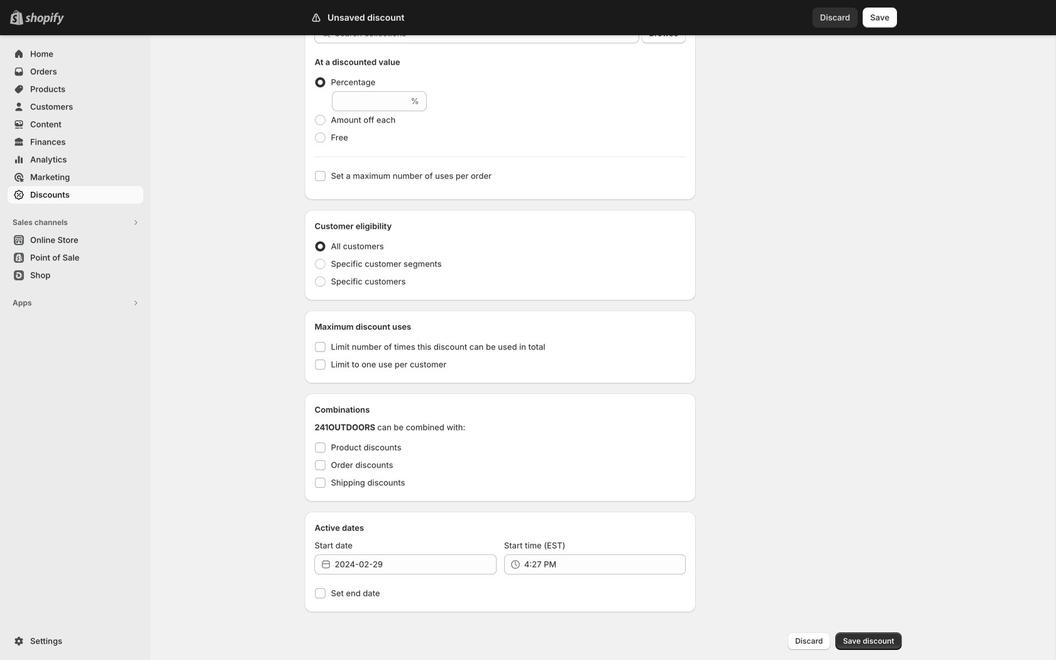 Task type: vqa. For each thing, say whether or not it's contained in the screenshot.
breakdown
no



Task type: describe. For each thing, give the bounding box(es) containing it.
shopify image
[[25, 12, 64, 25]]

Search collections text field
[[335, 23, 639, 43]]

YYYY-MM-DD text field
[[335, 554, 497, 575]]



Task type: locate. For each thing, give the bounding box(es) containing it.
Enter time text field
[[524, 554, 686, 575]]

None text field
[[332, 91, 408, 111]]



